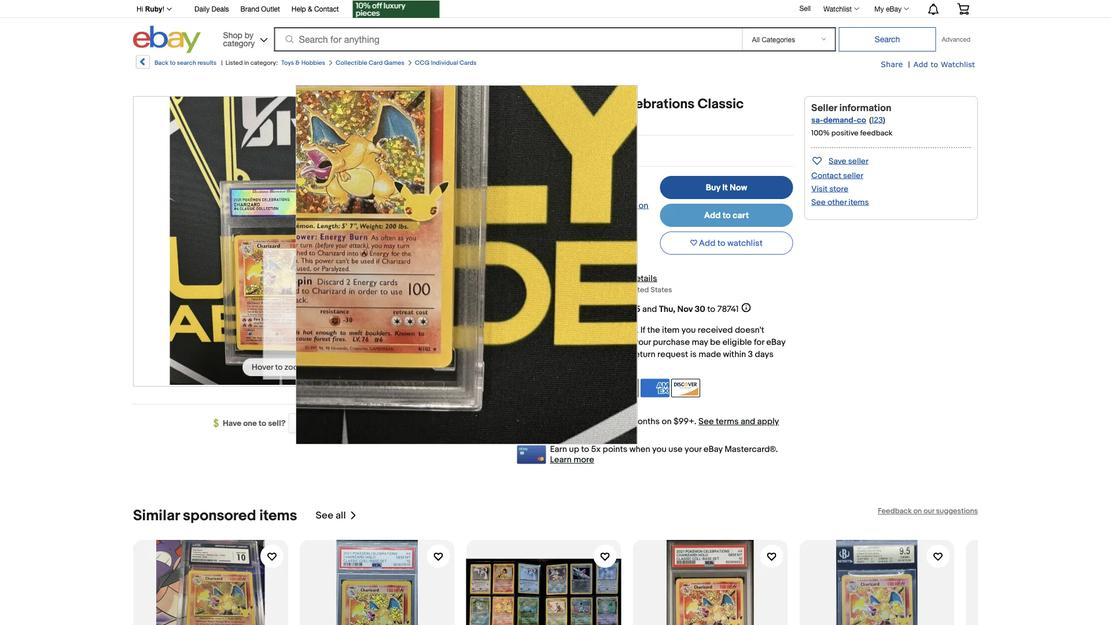 Task type: locate. For each thing, give the bounding box(es) containing it.
1 horizontal spatial contact
[[812, 171, 842, 181]]

see details link up united
[[613, 273, 658, 284]]

on left our
[[914, 507, 922, 516]]

months
[[630, 417, 660, 427]]

1 horizontal spatial watchlist
[[941, 59, 976, 68]]

to inside the earn up to 5x points when you use your ebay mastercard®. learn more
[[581, 444, 589, 455]]

0 vertical spatial ebay
[[886, 5, 902, 13]]

sell for sell
[[800, 4, 811, 12]]

1 vertical spatial ebay
[[767, 337, 786, 347]]

advanced
[[942, 36, 971, 43]]

the down does
[[544, 337, 557, 347]]

. down guarantee
[[569, 361, 571, 372]]

standard
[[537, 273, 572, 284]]

collection
[[434, 113, 500, 129]]

1 horizontal spatial back
[[546, 349, 565, 360]]

0 horizontal spatial you
[[653, 444, 667, 455]]

0 vertical spatial seller
[[849, 156, 869, 166]]

if right with
[[560, 200, 565, 211]]

seller right "save" at the top right
[[849, 156, 869, 166]]

us $150.00 main content
[[434, 96, 795, 465]]

1 horizontal spatial the
[[617, 349, 630, 360]]

1 vertical spatial back
[[546, 349, 565, 360]]

2 nov from the left
[[678, 304, 693, 315]]

nov
[[613, 304, 629, 315], [678, 304, 693, 315]]

1 vertical spatial sell
[[299, 418, 314, 428]]

full inside no interest if paid in full in 6 mo on $99+ with paypal credit*
[[595, 200, 607, 211]]

0 horizontal spatial watchlist
[[824, 5, 852, 13]]

watchlist
[[728, 238, 763, 248]]

0 horizontal spatial on
[[639, 200, 649, 211]]

you inside the earn up to 5x points when you use your ebay mastercard®. learn more
[[653, 444, 667, 455]]

1 vertical spatial you
[[653, 444, 667, 455]]

1 nov from the left
[[613, 304, 629, 315]]

0 vertical spatial card
[[369, 59, 383, 67]]

0 horizontal spatial and
[[643, 304, 657, 315]]

account navigation
[[130, 0, 979, 19]]

add to watchlist
[[699, 238, 763, 248]]

1 horizontal spatial .
[[609, 273, 611, 284]]

sell
[[800, 4, 811, 12], [299, 418, 314, 428]]

and right 25
[[643, 304, 657, 315]]

0 vertical spatial watchlist
[[824, 5, 852, 13]]

card left "games"
[[369, 59, 383, 67]]

discover image
[[672, 379, 701, 398]]

0 vertical spatial interest
[[528, 200, 558, 211]]

see down visit
[[812, 197, 826, 207]]

if
[[560, 200, 565, 211], [611, 349, 615, 360], [566, 417, 571, 427]]

0 vertical spatial add
[[914, 59, 929, 68]]

& for toys
[[296, 59, 300, 67]]

google pay image
[[548, 379, 577, 398]]

6 inside no interest if paid in full in 6 mo on $99+ with paypal credit*
[[617, 200, 622, 211]]

paid for mo
[[567, 200, 584, 211]]

contact seller link
[[812, 171, 864, 181]]

1 horizontal spatial nov
[[678, 304, 693, 315]]

contact inside account navigation
[[314, 5, 339, 13]]

shop
[[223, 30, 242, 40]]

100%
[[812, 129, 830, 138]]

watchlist right sell link
[[824, 5, 852, 13]]

seller up match
[[517, 325, 540, 335]]

0 vertical spatial 10
[[466, 96, 479, 113]]

to left search
[[170, 59, 176, 67]]

now right "sell?"
[[316, 418, 332, 428]]

1 horizontal spatial &
[[308, 5, 312, 13]]

1 horizontal spatial and
[[741, 417, 756, 427]]

by
[[245, 30, 254, 40]]

see details link
[[613, 273, 658, 284], [573, 361, 617, 372]]

returns.
[[609, 325, 639, 335]]

2 vertical spatial ebay
[[704, 444, 723, 455]]

save seller
[[829, 156, 869, 166]]

details down guarantee
[[590, 361, 617, 372]]

add down add to cart link
[[699, 238, 716, 248]]

now
[[730, 182, 748, 193]]

1 horizontal spatial details
[[631, 273, 658, 284]]

similar sponsored items
[[133, 507, 297, 525]]

See all text field
[[316, 510, 346, 522]]

0 vertical spatial items
[[849, 197, 869, 207]]

*no
[[517, 417, 532, 427]]

1 vertical spatial if
[[611, 349, 615, 360]]

1 horizontal spatial your
[[685, 444, 702, 455]]

if the return request is made within 3 days from delivery
[[517, 349, 774, 372]]

1 horizontal spatial 6
[[623, 417, 629, 427]]

1 horizontal spatial |
[[909, 60, 911, 69]]

0 horizontal spatial details
[[590, 361, 617, 372]]

free standard shipping . see details located in: bolingbrook, illinois, united states
[[517, 273, 672, 295]]

0 vertical spatial full
[[595, 200, 607, 211]]

the right if
[[648, 325, 660, 335]]

you
[[682, 325, 696, 335], [653, 444, 667, 455]]

seller for save
[[849, 156, 869, 166]]

0 vertical spatial .
[[609, 273, 611, 284]]

None submit
[[839, 27, 937, 52]]

0 vertical spatial details
[[631, 273, 658, 284]]

if for mo
[[560, 200, 565, 211]]

0 horizontal spatial items
[[260, 507, 297, 525]]

graded
[[517, 145, 545, 155]]

2 vertical spatial on
[[914, 507, 922, 516]]

price:
[[485, 176, 508, 186]]

back left search
[[155, 59, 169, 67]]

2 horizontal spatial if
[[611, 349, 615, 360]]

if down description,
[[611, 349, 615, 360]]

1 vertical spatial items
[[260, 507, 297, 525]]

in:
[[547, 286, 555, 295]]

0 horizontal spatial ebay
[[704, 444, 723, 455]]

6 left months at the bottom right
[[623, 417, 629, 427]]

card up the more information - about this item condition image
[[564, 113, 595, 129]]

$99+
[[514, 211, 535, 221]]

0 vertical spatial if
[[560, 200, 565, 211]]

1 horizontal spatial card
[[564, 113, 595, 129]]

contact right 'help'
[[314, 5, 339, 13]]

1 vertical spatial seller
[[517, 325, 540, 335]]

ccg individual cards
[[415, 59, 477, 67]]

1 vertical spatial card
[[564, 113, 595, 129]]

full for mo
[[595, 200, 607, 211]]

contact seller visit store see other items
[[812, 171, 869, 207]]

ebay mastercard image
[[517, 446, 546, 464]]

your down if
[[634, 337, 651, 347]]

watchlist inside share | add to watchlist
[[941, 59, 976, 68]]

0 vertical spatial contact
[[314, 5, 339, 13]]

your right use
[[685, 444, 702, 455]]

learn
[[550, 455, 572, 465]]

-
[[547, 145, 550, 155]]

details inside free standard shipping . see details located in: bolingbrook, illinois, united states
[[631, 273, 658, 284]]

save seller button
[[812, 154, 869, 167]]

see up illinois,
[[613, 273, 629, 284]]

to
[[170, 59, 176, 67], [931, 59, 939, 68], [723, 210, 731, 221], [718, 238, 726, 248], [708, 304, 716, 315], [259, 419, 266, 428], [581, 444, 589, 455]]

watchlist down advanced
[[941, 59, 976, 68]]

1 vertical spatial seller
[[844, 171, 864, 181]]

0 horizontal spatial nov
[[613, 304, 629, 315]]

between
[[559, 304, 594, 315]]

and inside 'see terms and apply now'
[[741, 417, 756, 427]]

6 for mo
[[617, 200, 622, 211]]

items right other
[[849, 197, 869, 207]]

1 vertical spatial 6
[[623, 417, 629, 427]]

0 vertical spatial the
[[648, 325, 660, 335]]

feedback on our suggestions
[[878, 507, 979, 516]]

0 horizontal spatial card
[[369, 59, 383, 67]]

see left the terms
[[699, 417, 714, 427]]

1 vertical spatial full
[[601, 417, 613, 427]]

advanced link
[[937, 28, 977, 51]]

see terms and apply now link
[[517, 417, 780, 437]]

contact
[[314, 5, 339, 13], [812, 171, 842, 181]]

full left mo
[[595, 200, 607, 211]]

0 vertical spatial seller
[[812, 102, 838, 114]]

watchlist link
[[818, 2, 865, 16]]

2 vertical spatial add
[[699, 238, 716, 248]]

help
[[292, 5, 306, 13]]

results
[[198, 59, 217, 67]]

0 vertical spatial paid
[[567, 200, 584, 211]]

0 vertical spatial and
[[643, 304, 657, 315]]

2 horizontal spatial on
[[914, 507, 922, 516]]

feedback
[[878, 507, 912, 516]]

see other items link
[[812, 197, 869, 207]]

interest down us $150.00
[[528, 200, 558, 211]]

6 left mo
[[617, 200, 622, 211]]

seller inside seller information sa-demand-co ( 123 ) 100% positive feedback
[[812, 102, 838, 114]]

suggestions
[[937, 507, 979, 516]]

estimated between sat, nov 25 and thu, nov 30 to 78741
[[517, 304, 739, 315]]

0 horizontal spatial 6
[[617, 200, 622, 211]]

in left mo
[[609, 200, 615, 211]]

on inside no interest if paid in full in 6 mo on $99+ with paypal credit*
[[639, 200, 649, 211]]

0 horizontal spatial .
[[569, 361, 571, 372]]

on for months
[[662, 417, 672, 427]]

seller down save seller
[[844, 171, 864, 181]]

0 vertical spatial &
[[308, 5, 312, 13]]

0 vertical spatial back
[[155, 59, 169, 67]]

to left watchlist
[[718, 238, 726, 248]]

seller up the sa-
[[812, 102, 838, 114]]

back up delivery
[[546, 349, 565, 360]]

6
[[617, 200, 622, 211], [623, 417, 629, 427]]

seller
[[849, 156, 869, 166], [844, 171, 864, 181]]

ccg individual cards link
[[415, 59, 477, 67]]

now up ebay mastercard image
[[517, 427, 533, 437]]

to down advanced link
[[931, 59, 939, 68]]

guarantee
[[567, 349, 609, 360]]

not
[[564, 325, 577, 335]]

add inside share | add to watchlist
[[914, 59, 929, 68]]

brand outlet link
[[241, 3, 280, 16]]

request
[[658, 349, 689, 360]]

interest inside no interest if paid in full in 6 mo on $99+ with paypal credit*
[[528, 200, 558, 211]]

add for add to cart
[[704, 210, 721, 221]]

sa-
[[812, 116, 824, 125]]

& inside account navigation
[[308, 5, 312, 13]]

back to search results
[[155, 59, 217, 67]]

1 horizontal spatial sell
[[800, 4, 811, 12]]

if down paypal credit image
[[566, 417, 571, 427]]

back inside ebay money back guarantee
[[546, 349, 565, 360]]

2 vertical spatial if
[[566, 417, 571, 427]]

1 horizontal spatial seller
[[812, 102, 838, 114]]

brand outlet
[[241, 5, 280, 13]]

back to search results link
[[135, 55, 217, 73]]

ebay right my
[[886, 5, 902, 13]]

1 vertical spatial see details link
[[573, 361, 617, 372]]

nov left 30
[[678, 304, 693, 315]]

you up may
[[682, 325, 696, 335]]

full for months
[[601, 417, 613, 427]]

nov left 25
[[613, 304, 629, 315]]

1 vertical spatial contact
[[812, 171, 842, 181]]

search
[[177, 59, 196, 67]]

card inside dsg 10 gem mint charizard celebrations classic collection pokemon card 4/102
[[564, 113, 595, 129]]

1 vertical spatial and
[[741, 417, 756, 427]]

1 vertical spatial 10
[[574, 145, 582, 155]]

share | add to watchlist
[[881, 59, 976, 69]]

1 horizontal spatial now
[[517, 427, 533, 437]]

more
[[574, 455, 595, 465]]

1 horizontal spatial ebay
[[767, 337, 786, 347]]

1 horizontal spatial you
[[682, 325, 696, 335]]

sell left 'watchlist' 'link'
[[800, 4, 811, 12]]

shipping:
[[472, 273, 510, 284]]

to left cart
[[723, 210, 731, 221]]

details up united
[[631, 273, 658, 284]]

it
[[723, 182, 728, 193]]

| left "listed"
[[221, 59, 223, 67]]

cart
[[733, 210, 749, 221]]

0 vertical spatial you
[[682, 325, 696, 335]]

see
[[812, 197, 826, 207], [613, 273, 629, 284], [573, 361, 588, 372], [699, 417, 714, 427], [316, 510, 334, 522]]

and left apply
[[741, 417, 756, 427]]

0 horizontal spatial the
[[544, 337, 557, 347]]

see details link down guarantee
[[573, 361, 617, 372]]

illinois,
[[602, 286, 625, 295]]

listing
[[559, 337, 583, 347]]

delivery
[[538, 361, 569, 372]]

2 horizontal spatial ebay
[[886, 5, 902, 13]]

Search for anything text field
[[276, 28, 740, 50]]

ebay inside ebay money back guarantee
[[767, 337, 786, 347]]

paid
[[567, 200, 584, 211], [573, 417, 590, 427]]

add right share
[[914, 59, 929, 68]]

1 horizontal spatial if
[[566, 417, 571, 427]]

ebay down the terms
[[704, 444, 723, 455]]

0 horizontal spatial sell
[[299, 418, 314, 428]]

1 horizontal spatial on
[[662, 417, 672, 427]]

dollar sign image
[[214, 419, 223, 428]]

full up points
[[601, 417, 613, 427]]

dsg 10 gem mint charizard celebrations classic collection pokemon card 4/102 - picture 1 of 1 image
[[170, 95, 387, 385]]

10 left the more information - about this item condition image
[[574, 145, 582, 155]]

0 horizontal spatial your
[[634, 337, 651, 347]]

get the coupon image
[[353, 1, 440, 18]]

now inside sell now link
[[316, 418, 332, 428]]

. up illinois,
[[609, 273, 611, 284]]

the down description,
[[617, 349, 630, 360]]

0 vertical spatial sell
[[800, 4, 811, 12]]

1 vertical spatial the
[[544, 337, 557, 347]]

1 vertical spatial your
[[685, 444, 702, 455]]

us $150.00
[[514, 176, 591, 194]]

1 vertical spatial paid
[[573, 417, 590, 427]]

doesn't
[[735, 325, 765, 335]]

add
[[914, 59, 929, 68], [704, 210, 721, 221], [699, 238, 716, 248]]

on left $99+.
[[662, 417, 672, 427]]

& for help
[[308, 5, 312, 13]]

paid for months
[[573, 417, 590, 427]]

1 vertical spatial &
[[296, 59, 300, 67]]

1 horizontal spatial 10
[[574, 145, 582, 155]]

positive
[[832, 129, 859, 138]]

deals
[[212, 5, 229, 13]]

see inside 'see terms and apply now'
[[699, 417, 714, 427]]

paid up up
[[573, 417, 590, 427]]

sell right "sell?"
[[299, 418, 314, 428]]

2 vertical spatial the
[[617, 349, 630, 360]]

1 vertical spatial on
[[662, 417, 672, 427]]

& right toys
[[296, 59, 300, 67]]

0 horizontal spatial &
[[296, 59, 300, 67]]

seller for does
[[517, 325, 540, 335]]

0 vertical spatial on
[[639, 200, 649, 211]]

sell inside account navigation
[[800, 4, 811, 12]]

| right share 'button'
[[909, 60, 911, 69]]

co
[[857, 116, 867, 125]]

in right paypal
[[586, 200, 593, 211]]

if inside if the return request is made within 3 days from delivery
[[611, 349, 615, 360]]

you left use
[[653, 444, 667, 455]]

1 vertical spatial watchlist
[[941, 59, 976, 68]]

.
[[609, 273, 611, 284], [569, 361, 571, 372]]

seller inside button
[[849, 156, 869, 166]]

within
[[723, 349, 746, 360]]

ebay right for
[[767, 337, 786, 347]]

contact up visit store "link"
[[812, 171, 842, 181]]

interest down paypal credit image
[[534, 417, 564, 427]]

see all
[[316, 510, 346, 522]]

0 horizontal spatial now
[[316, 418, 332, 428]]

0 vertical spatial 6
[[617, 200, 622, 211]]

add inside button
[[699, 238, 716, 248]]

to left 5x on the right bottom
[[581, 444, 589, 455]]

return
[[632, 349, 656, 360]]

& right 'help'
[[308, 5, 312, 13]]

0 horizontal spatial contact
[[314, 5, 339, 13]]

0 horizontal spatial seller
[[517, 325, 540, 335]]

on right mo
[[639, 200, 649, 211]]

1 horizontal spatial items
[[849, 197, 869, 207]]

items left see all
[[260, 507, 297, 525]]

dsg
[[434, 96, 463, 113]]

add to watchlist button
[[660, 232, 793, 255]]

to inside back to search results link
[[170, 59, 176, 67]]

1 vertical spatial add
[[704, 210, 721, 221]]

if inside no interest if paid in full in 6 mo on $99+ with paypal credit*
[[560, 200, 565, 211]]

0 horizontal spatial 10
[[466, 96, 479, 113]]

may
[[692, 337, 708, 347]]

items inside contact seller visit store see other items
[[849, 197, 869, 207]]

seller inside contact seller visit store see other items
[[844, 171, 864, 181]]

see down guarantee
[[573, 361, 588, 372]]

item
[[662, 325, 680, 335]]

your inside the earn up to 5x points when you use your ebay mastercard®. learn more
[[685, 444, 702, 455]]

details
[[631, 273, 658, 284], [590, 361, 617, 372]]

share button
[[881, 59, 903, 69]]

paid down $150.00
[[567, 200, 584, 211]]

10 right dsg
[[466, 96, 479, 113]]

paid inside no interest if paid in full in 6 mo on $99+ with paypal credit*
[[567, 200, 584, 211]]

american express image
[[641, 379, 670, 398]]

seller inside "seller does not accept returns. if the item you received doesn't match the listing description, your purchase may be eligible for"
[[517, 325, 540, 335]]

add down buy
[[704, 210, 721, 221]]

see inside contact seller visit store see other items
[[812, 197, 826, 207]]

payments:
[[469, 382, 510, 392]]



Task type: describe. For each thing, give the bounding box(es) containing it.
all
[[336, 510, 346, 522]]

mo
[[624, 200, 637, 211]]

made
[[699, 349, 721, 360]]

category:
[[251, 59, 278, 67]]

buy
[[706, 182, 721, 193]]

pokemon
[[503, 113, 561, 129]]

to inside the add to watchlist button
[[718, 238, 726, 248]]

add to cart
[[704, 210, 749, 221]]

eligible
[[723, 337, 752, 347]]

other
[[552, 145, 573, 155]]

points
[[603, 444, 628, 455]]

ebay inside account navigation
[[886, 5, 902, 13]]

ebay money back guarantee
[[517, 337, 786, 360]]

ebay inside the earn up to 5x points when you use your ebay mastercard®. learn more
[[704, 444, 723, 455]]

to right 30
[[708, 304, 716, 315]]

now inside 'see terms and apply now'
[[517, 427, 533, 437]]

paypal credit image
[[517, 404, 577, 414]]

see terms and apply now
[[517, 417, 780, 437]]

to inside share | add to watchlist
[[931, 59, 939, 68]]

| inside share | add to watchlist
[[909, 60, 911, 69]]

feedback on our suggestions link
[[878, 507, 979, 516]]

returns:
[[477, 324, 510, 334]]

none submit inside the shop by category banner
[[839, 27, 937, 52]]

your inside "seller does not accept returns. if the item you received doesn't match the listing description, your purchase may be eligible for"
[[634, 337, 651, 347]]

visa image
[[579, 379, 608, 398]]

master card image
[[610, 379, 639, 398]]

collectible card games link
[[336, 59, 405, 67]]

interest for *no
[[534, 417, 564, 427]]

my
[[875, 5, 884, 13]]

be
[[710, 337, 721, 347]]

brand
[[241, 5, 259, 13]]

. see details
[[569, 361, 617, 372]]

25
[[631, 304, 641, 315]]

sell for sell now
[[299, 418, 314, 428]]

6 for months
[[623, 417, 629, 427]]

buy it now link
[[660, 176, 793, 199]]

feedback
[[861, 129, 893, 138]]

credit*
[[583, 211, 611, 221]]

share
[[881, 59, 903, 68]]

4/102
[[598, 113, 635, 129]]

interest for no
[[528, 200, 558, 211]]

$150.00
[[537, 176, 591, 194]]

10 inside dsg 10 gem mint charizard celebrations classic collection pokemon card 4/102
[[466, 96, 479, 113]]

contact inside contact seller visit store see other items
[[812, 171, 842, 181]]

*no interest if paid in full in 6 months on $99+.
[[517, 417, 699, 427]]

seller for information
[[812, 102, 838, 114]]

help & contact link
[[292, 3, 339, 16]]

on for mo
[[639, 200, 649, 211]]

description,
[[585, 337, 632, 347]]

0 horizontal spatial |
[[221, 59, 223, 67]]

your shopping cart image
[[957, 3, 970, 15]]

states
[[651, 286, 672, 295]]

earn
[[550, 444, 567, 455]]

sat,
[[596, 304, 611, 315]]

!
[[163, 5, 164, 13]]

see inside free standard shipping . see details located in: bolingbrook, illinois, united states
[[613, 273, 629, 284]]

sell link
[[795, 4, 816, 12]]

estimated
[[517, 304, 557, 315]]

sell now link
[[286, 413, 342, 433]]

collectible
[[336, 59, 367, 67]]

with
[[537, 211, 553, 221]]

to inside add to cart link
[[723, 210, 731, 221]]

| listed in category:
[[221, 59, 278, 67]]

add for add to watchlist
[[699, 238, 716, 248]]

0 horizontal spatial back
[[155, 59, 169, 67]]

in right "listed"
[[244, 59, 249, 67]]

you inside "seller does not accept returns. if the item you received doesn't match the listing description, your purchase may be eligible for"
[[682, 325, 696, 335]]

located
[[517, 286, 545, 295]]

add to cart link
[[660, 204, 793, 227]]

games
[[384, 59, 405, 67]]

seller for contact
[[844, 171, 864, 181]]

collectible card games
[[336, 59, 405, 67]]

visit store link
[[812, 184, 849, 194]]

seller does not accept returns. if the item you received doesn't match the listing description, your purchase may be eligible for
[[517, 325, 767, 347]]

the inside if the return request is made within 3 days from delivery
[[617, 349, 630, 360]]

1 vertical spatial .
[[569, 361, 571, 372]]

$99+.
[[674, 417, 697, 427]]

charizard
[[550, 96, 611, 113]]

up
[[569, 444, 579, 455]]

paypal image
[[517, 379, 546, 398]]

thu,
[[659, 304, 676, 315]]

123
[[872, 115, 883, 125]]

watchlist inside 'link'
[[824, 5, 852, 13]]

0 vertical spatial see details link
[[613, 273, 658, 284]]

(
[[870, 115, 872, 125]]

delivery:
[[475, 304, 510, 315]]

money
[[517, 349, 544, 360]]

no
[[514, 200, 526, 211]]

category
[[223, 38, 255, 48]]

individual
[[431, 59, 458, 67]]

gem
[[482, 96, 512, 113]]

one
[[243, 419, 257, 428]]

sell now
[[299, 418, 332, 428]]

ccg
[[415, 59, 430, 67]]

bolingbrook,
[[556, 286, 600, 295]]

help & contact
[[292, 5, 339, 13]]

have one to sell?
[[223, 419, 286, 428]]

. inside free standard shipping . see details located in: bolingbrook, illinois, united states
[[609, 273, 611, 284]]

united
[[627, 286, 649, 295]]

to right the one
[[259, 419, 266, 428]]

from
[[517, 361, 536, 372]]

received
[[698, 325, 733, 335]]

store
[[830, 184, 849, 194]]

no interest if paid in full in 6 mo on $99+ with paypal credit* link
[[514, 200, 649, 221]]

in left months at the bottom right
[[615, 417, 622, 427]]

other
[[828, 197, 847, 207]]

in up 5x on the right bottom
[[592, 417, 599, 427]]

see left "all"
[[316, 510, 334, 522]]

if
[[641, 325, 646, 335]]

daily deals
[[195, 5, 229, 13]]

shop by category banner
[[130, 0, 979, 56]]

shop by category
[[223, 30, 255, 48]]

5x
[[591, 444, 601, 455]]

78741
[[718, 304, 739, 315]]

sponsored
[[183, 507, 256, 525]]

more information - about this item condition image
[[590, 145, 599, 155]]

if for months
[[566, 417, 571, 427]]

2 horizontal spatial the
[[648, 325, 660, 335]]

daily deals link
[[195, 3, 229, 16]]

123 link
[[872, 115, 883, 125]]

free
[[517, 273, 535, 284]]

1 vertical spatial details
[[590, 361, 617, 372]]

3
[[748, 349, 753, 360]]



Task type: vqa. For each thing, say whether or not it's contained in the screenshot.
See all link
yes



